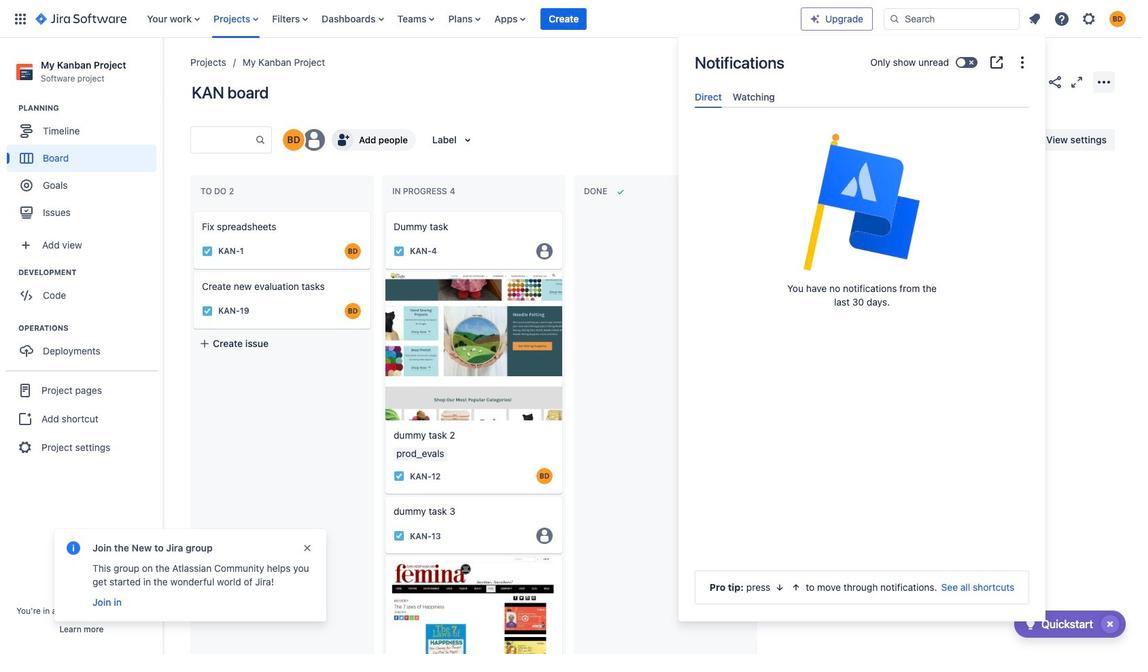 Task type: vqa. For each thing, say whether or not it's contained in the screenshot.
2nd the Task image from right
no



Task type: describe. For each thing, give the bounding box(es) containing it.
dismiss quickstart image
[[1100, 614, 1122, 636]]

sidebar navigation image
[[148, 54, 178, 82]]

appswitcher icon image
[[12, 11, 29, 27]]

group for the planning "icon"
[[7, 103, 163, 231]]

0 horizontal spatial list
[[140, 0, 801, 38]]

planning image
[[2, 100, 18, 116]]

add people image
[[335, 132, 351, 148]]

your profile and settings image
[[1110, 11, 1126, 27]]

search image
[[890, 13, 900, 24]]

import image
[[864, 132, 880, 148]]

group for the development "icon" at the top left of the page
[[7, 267, 163, 314]]

open notifications in a new tab image
[[989, 54, 1005, 71]]

create issue image for first task image from the bottom of the page
[[376, 488, 392, 504]]

operations image
[[2, 320, 18, 337]]

2 task image from the top
[[394, 531, 405, 542]]

1 vertical spatial create issue image
[[376, 263, 392, 279]]

star kan board image
[[1026, 74, 1042, 90]]

create issue image for first task image from the top
[[376, 203, 392, 219]]

help image
[[1054, 11, 1071, 27]]

0 vertical spatial task image
[[202, 246, 213, 257]]

sidebar element
[[0, 38, 163, 655]]

primary element
[[8, 0, 801, 38]]

heading for the planning "icon"
[[18, 103, 163, 114]]

settings image
[[1081, 11, 1098, 27]]

arrow down image
[[775, 583, 786, 594]]

Search this board text field
[[191, 128, 255, 152]]



Task type: locate. For each thing, give the bounding box(es) containing it.
dialog
[[679, 35, 1046, 622]]

heading
[[18, 103, 163, 114], [18, 267, 163, 278], [18, 323, 163, 334]]

2 vertical spatial heading
[[18, 323, 163, 334]]

to do element
[[201, 186, 237, 197]]

group
[[7, 103, 163, 231], [7, 267, 163, 314], [7, 323, 163, 369], [5, 371, 158, 467]]

2 vertical spatial task image
[[394, 472, 405, 482]]

0 vertical spatial create issue image
[[376, 203, 392, 219]]

task image
[[394, 246, 405, 257], [394, 531, 405, 542]]

heading for the development "icon" at the top left of the page
[[18, 267, 163, 278]]

in progress element
[[392, 186, 458, 197]]

more image
[[1015, 54, 1031, 71]]

list
[[140, 0, 801, 38], [1023, 6, 1134, 31]]

0 horizontal spatial create issue image
[[184, 203, 201, 219]]

enter full screen image
[[1069, 74, 1085, 90]]

1 horizontal spatial create issue image
[[376, 263, 392, 279]]

1 vertical spatial task image
[[202, 306, 213, 317]]

0 vertical spatial create issue image
[[184, 203, 201, 219]]

group for 'operations' icon
[[7, 323, 163, 369]]

1 task image from the top
[[394, 246, 405, 257]]

1 vertical spatial create issue image
[[376, 488, 392, 504]]

1 horizontal spatial list
[[1023, 6, 1134, 31]]

0 vertical spatial task image
[[394, 246, 405, 257]]

banner
[[0, 0, 1143, 38]]

list item
[[541, 0, 587, 38]]

2 heading from the top
[[18, 267, 163, 278]]

2 create issue image from the top
[[376, 488, 392, 504]]

dismiss image
[[302, 543, 313, 554]]

heading for 'operations' icon
[[18, 323, 163, 334]]

arrow up image
[[791, 583, 802, 594]]

create issue image
[[376, 203, 392, 219], [376, 488, 392, 504]]

create issue image
[[184, 203, 201, 219], [376, 263, 392, 279]]

None search field
[[884, 8, 1020, 30]]

Search field
[[884, 8, 1020, 30]]

notifications image
[[1027, 11, 1043, 27]]

jira software image
[[35, 11, 127, 27], [35, 11, 127, 27]]

task image
[[202, 246, 213, 257], [202, 306, 213, 317], [394, 472, 405, 482]]

goal image
[[20, 180, 33, 192]]

1 create issue image from the top
[[376, 203, 392, 219]]

3 heading from the top
[[18, 323, 163, 334]]

development image
[[2, 265, 18, 281]]

0 vertical spatial heading
[[18, 103, 163, 114]]

tab list
[[690, 86, 1035, 108]]

1 vertical spatial task image
[[394, 531, 405, 542]]

info image
[[65, 541, 82, 557]]

tab panel
[[690, 108, 1035, 121]]

more actions image
[[1096, 74, 1113, 90]]

1 heading from the top
[[18, 103, 163, 114]]

1 vertical spatial heading
[[18, 267, 163, 278]]



